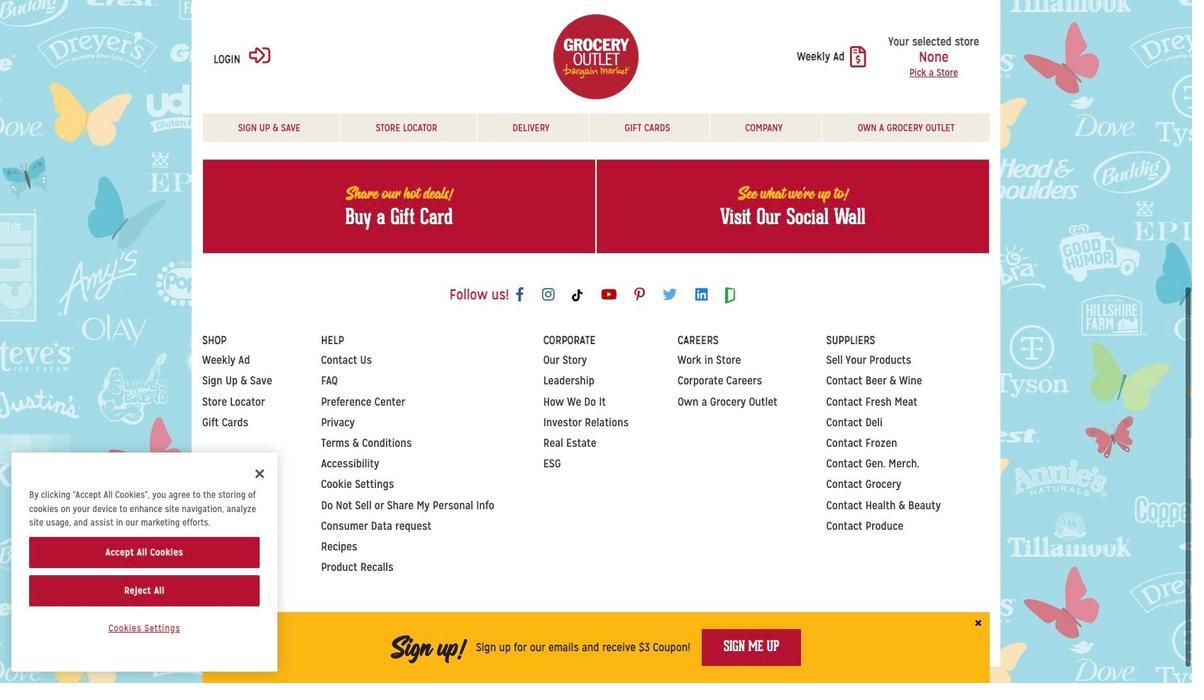 Task type: describe. For each thing, give the bounding box(es) containing it.
youtube image
[[601, 287, 617, 301]]

file invoice dollar image
[[850, 46, 866, 67]]

linkedin image
[[695, 287, 708, 301]]

facebook f image
[[516, 287, 524, 301]]

pinterest p image
[[635, 287, 645, 301]]

instagram image
[[542, 287, 554, 301]]



Task type: locate. For each thing, give the bounding box(es) containing it.
tiktok icon image
[[572, 289, 583, 302]]

sign in alt image
[[249, 45, 270, 66]]

glassdoor image
[[725, 287, 735, 304]]

grocery outlet image
[[553, 14, 639, 99]]

navigation
[[202, 114, 990, 142]]

twitter image
[[663, 287, 677, 301]]



